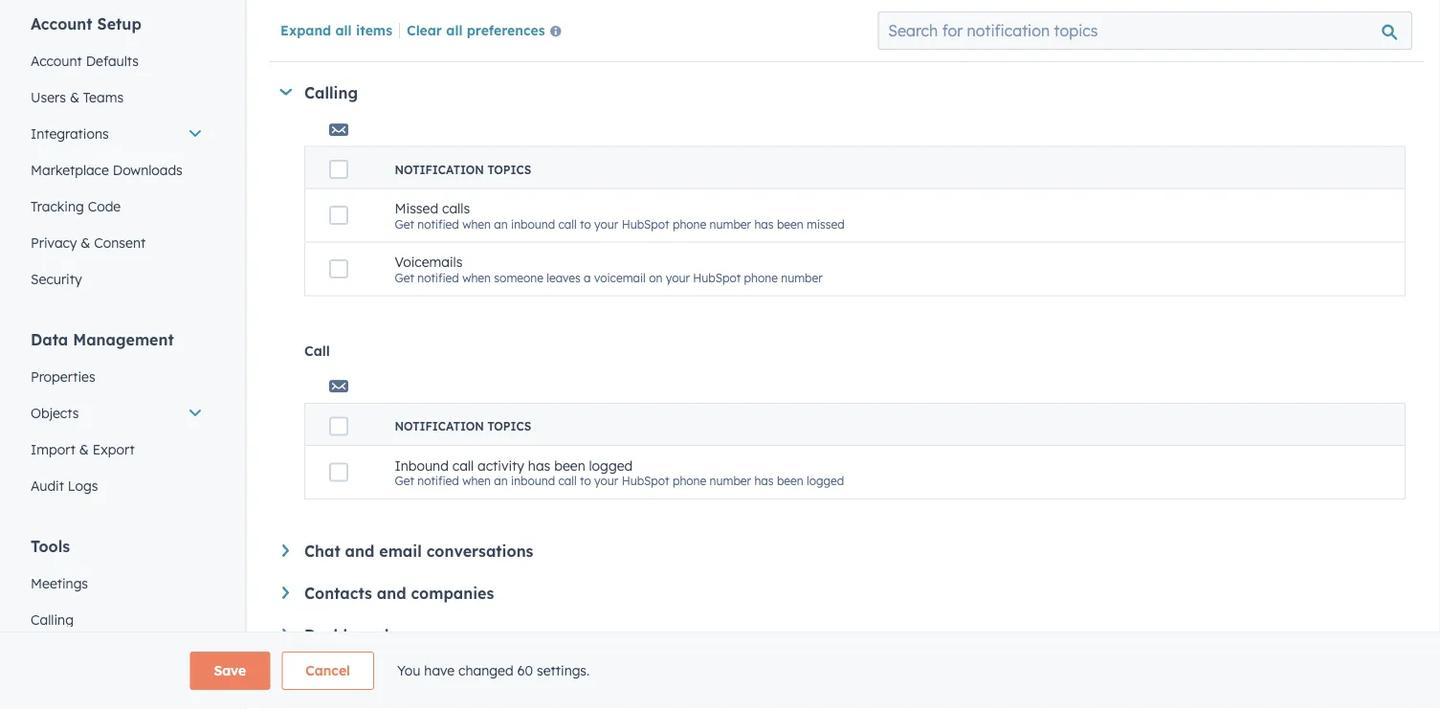 Task type: locate. For each thing, give the bounding box(es) containing it.
tracking code link
[[19, 189, 214, 225]]

3 notified from the top
[[418, 270, 459, 285]]

& for teams
[[70, 89, 79, 106]]

caret image for chat and email conversations
[[282, 545, 289, 557]]

and right chat
[[345, 542, 375, 561]]

when right inbound
[[462, 474, 491, 488]]

on
[[729, 15, 743, 29], [649, 270, 663, 285]]

teammate
[[505, 15, 561, 29]]

been
[[777, 217, 804, 231], [554, 457, 585, 474], [777, 474, 804, 488]]

1 inbound from the top
[[511, 217, 555, 231]]

2 to from the top
[[580, 474, 591, 488]]

1 vertical spatial notification topics
[[395, 419, 531, 434]]

and down "email"
[[377, 584, 406, 603]]

contacts and companies
[[304, 584, 494, 603]]

& left export
[[79, 441, 89, 458]]

an up conversations
[[494, 474, 508, 488]]

1 vertical spatial caret image
[[282, 629, 289, 641]]

notified inside the voicemails get notified when someone leaves a voicemail on your hubspot phone number
[[418, 270, 459, 285]]

privacy & consent link
[[19, 225, 214, 261]]

2 vertical spatial your
[[594, 474, 619, 488]]

get down missed
[[395, 270, 414, 285]]

1 horizontal spatial logged
[[807, 474, 844, 488]]

defaults
[[86, 53, 139, 69]]

1 all from the left
[[335, 21, 352, 38]]

phone inside missed calls get notified when an inbound call to your hubspot phone number has been missed
[[673, 217, 707, 231]]

number inside inbound call activity has been logged get notified when an inbound call to your hubspot phone number has been logged
[[710, 474, 751, 488]]

notification up calls
[[395, 162, 484, 177]]

caret image for calling
[[280, 89, 292, 95]]

get
[[395, 15, 414, 29], [395, 217, 414, 231], [395, 270, 414, 285], [395, 474, 414, 488]]

1 caret image from the top
[[282, 545, 289, 557]]

activity
[[478, 457, 524, 474]]

been inside missed calls get notified when an inbound call to your hubspot phone number has been missed
[[777, 217, 804, 231]]

0 vertical spatial caret image
[[282, 545, 289, 557]]

0 vertical spatial calling
[[304, 83, 358, 102]]

1 vertical spatial to
[[580, 474, 591, 488]]

calling button
[[279, 83, 1406, 102]]

and
[[345, 542, 375, 561], [377, 584, 406, 603]]

notified right items
[[418, 15, 459, 29]]

a
[[494, 15, 501, 29], [664, 15, 671, 29], [746, 15, 753, 29], [584, 270, 591, 285]]

0 vertical spatial notification topics
[[395, 162, 531, 177]]

notification topics up calls
[[395, 162, 531, 177]]

caret image down expand at the left top
[[280, 89, 292, 95]]

2 vertical spatial phone
[[673, 474, 707, 488]]

phone inside inbound call activity has been logged get notified when an inbound call to your hubspot phone number has been logged
[[673, 474, 707, 488]]

preferences
[[467, 21, 545, 38]]

when inside missed calls get notified when an inbound call to your hubspot phone number has been missed
[[462, 217, 491, 231]]

notification
[[395, 162, 484, 177], [395, 419, 484, 434]]

1 vertical spatial your
[[666, 270, 690, 285]]

1 vertical spatial calling
[[31, 612, 74, 628]]

caret image up the cancel button
[[282, 629, 289, 641]]

topics
[[488, 162, 531, 177], [488, 419, 531, 434]]

1 vertical spatial inbound
[[511, 474, 555, 488]]

0 vertical spatial topics
[[488, 162, 531, 177]]

clear
[[407, 21, 442, 38]]

when right clear
[[462, 15, 491, 29]]

caret image left chat
[[282, 545, 289, 557]]

& inside 'privacy & consent' link
[[81, 234, 90, 251]]

your
[[594, 217, 619, 231], [666, 270, 690, 285], [594, 474, 619, 488]]

0 horizontal spatial logged
[[589, 457, 633, 474]]

call
[[558, 217, 577, 231], [452, 457, 474, 474], [558, 474, 577, 488]]

3 get from the top
[[395, 270, 414, 285]]

phone for voicemails
[[744, 270, 778, 285]]

when up voicemails
[[462, 217, 491, 231]]

inbound
[[511, 217, 555, 231], [511, 474, 555, 488]]

number for voicemails
[[781, 270, 823, 285]]

& inside import & export link
[[79, 441, 89, 458]]

marketplace
[[31, 162, 109, 179]]

& right privacy at the top of page
[[81, 234, 90, 251]]

caret image for dashboards
[[282, 629, 289, 641]]

all right clear
[[446, 21, 463, 38]]

users
[[31, 89, 66, 106]]

voicemails get notified when someone leaves a voicemail on your hubspot phone number
[[395, 253, 823, 285]]

number for missed calls
[[710, 217, 751, 231]]

2 vertical spatial number
[[710, 474, 751, 488]]

calls
[[442, 200, 470, 217]]

a right 'in'
[[664, 15, 671, 29]]

comment
[[675, 15, 726, 29]]

you
[[397, 662, 421, 679]]

all inside button
[[446, 21, 463, 38]]

properties link
[[19, 359, 214, 395]]

audit logs
[[31, 478, 98, 494]]

number inside the voicemails get notified when someone leaves a voicemail on your hubspot phone number
[[781, 270, 823, 285]]

all
[[335, 21, 352, 38], [446, 21, 463, 38]]

your inside missed calls get notified when an inbound call to your hubspot phone number has been missed
[[594, 217, 619, 231]]

tools element
[[19, 536, 214, 709]]

all left items
[[335, 21, 352, 38]]

call up leaves
[[558, 217, 577, 231]]

marketplace downloads link
[[19, 152, 214, 189]]

1 vertical spatial number
[[781, 270, 823, 285]]

calling link
[[19, 602, 214, 638]]

caret image left contacts
[[282, 587, 289, 599]]

and for chat
[[345, 542, 375, 561]]

1 vertical spatial topics
[[488, 419, 531, 434]]

to inside missed calls get notified when an inbound call to your hubspot phone number has been missed
[[580, 217, 591, 231]]

to inside inbound call activity has been logged get notified when an inbound call to your hubspot phone number has been logged
[[580, 474, 591, 488]]

save
[[214, 662, 246, 679]]

1 an from the top
[[494, 217, 508, 231]]

integrations button
[[19, 116, 214, 152]]

1 vertical spatial &
[[81, 234, 90, 251]]

dashboards button
[[282, 626, 1406, 645]]

a left blog
[[746, 15, 753, 29]]

0 vertical spatial your
[[594, 217, 619, 231]]

notified down calls
[[418, 270, 459, 285]]

your for voicemails
[[666, 270, 690, 285]]

1 vertical spatial hubspot
[[693, 270, 741, 285]]

0 vertical spatial number
[[710, 217, 751, 231]]

caret image inside dashboards dropdown button
[[282, 629, 289, 641]]

missed calls get notified when an inbound call to your hubspot phone number has been missed
[[395, 200, 845, 231]]

data
[[31, 330, 68, 349]]

notified left activity
[[418, 474, 459, 488]]

account up users
[[31, 53, 82, 69]]

0 horizontal spatial calling
[[31, 612, 74, 628]]

4 get from the top
[[395, 474, 414, 488]]

0 vertical spatial notification
[[395, 162, 484, 177]]

caret image inside contacts and companies dropdown button
[[282, 587, 289, 599]]

account for account defaults
[[31, 53, 82, 69]]

notification up inbound
[[395, 419, 484, 434]]

2 get from the top
[[395, 217, 414, 231]]

notified up voicemails
[[418, 217, 459, 231]]

hubspot inside missed calls get notified when an inbound call to your hubspot phone number has been missed
[[622, 217, 670, 231]]

account up the account defaults
[[31, 14, 92, 33]]

1 vertical spatial and
[[377, 584, 406, 603]]

2 vertical spatial hubspot
[[622, 474, 670, 488]]

on left blog
[[729, 15, 743, 29]]

get up voicemails
[[395, 217, 414, 231]]

3 when from the top
[[462, 270, 491, 285]]

settings.
[[537, 662, 590, 679]]

chat
[[304, 542, 340, 561]]

inbound inside inbound call activity has been logged get notified when an inbound call to your hubspot phone number has been logged
[[511, 474, 555, 488]]

0 horizontal spatial on
[[649, 270, 663, 285]]

objects button
[[19, 395, 214, 432]]

1 vertical spatial phone
[[744, 270, 778, 285]]

1 vertical spatial notification
[[395, 419, 484, 434]]

0 vertical spatial account
[[31, 14, 92, 33]]

get notified when a teammate @mentions you in a comment on a blog draft.
[[395, 15, 813, 29]]

a inside the voicemails get notified when someone leaves a voicemail on your hubspot phone number
[[584, 270, 591, 285]]

caret image
[[280, 89, 292, 95], [282, 587, 289, 599]]

data management
[[31, 330, 174, 349]]

to up the voicemails get notified when someone leaves a voicemail on your hubspot phone number
[[580, 217, 591, 231]]

save button
[[190, 652, 270, 690]]

calling down expand all items button
[[304, 83, 358, 102]]

call left activity
[[452, 457, 474, 474]]

0 horizontal spatial all
[[335, 21, 352, 38]]

import & export link
[[19, 432, 214, 468]]

& inside users & teams link
[[70, 89, 79, 106]]

when left the someone
[[462, 270, 491, 285]]

calling
[[304, 83, 358, 102], [31, 612, 74, 628]]

60
[[517, 662, 533, 679]]

call inside missed calls get notified when an inbound call to your hubspot phone number has been missed
[[558, 217, 577, 231]]

1 vertical spatial account
[[31, 53, 82, 69]]

inbound up the someone
[[511, 217, 555, 231]]

0 vertical spatial phone
[[673, 217, 707, 231]]

1 vertical spatial an
[[494, 474, 508, 488]]

been left the missed
[[777, 217, 804, 231]]

2 an from the top
[[494, 474, 508, 488]]

1 account from the top
[[31, 14, 92, 33]]

inbound up conversations
[[511, 474, 555, 488]]

number inside missed calls get notified when an inbound call to your hubspot phone number has been missed
[[710, 217, 751, 231]]

setup
[[97, 14, 141, 33]]

notification topics up activity
[[395, 419, 531, 434]]

phone for missed calls
[[673, 217, 707, 231]]

1 horizontal spatial all
[[446, 21, 463, 38]]

account defaults
[[31, 53, 139, 69]]

caret image inside chat and email conversations dropdown button
[[282, 545, 289, 557]]

0 vertical spatial hubspot
[[622, 217, 670, 231]]

to
[[580, 217, 591, 231], [580, 474, 591, 488]]

logged
[[589, 457, 633, 474], [807, 474, 844, 488]]

caret image
[[282, 545, 289, 557], [282, 629, 289, 641]]

2 account from the top
[[31, 53, 82, 69]]

account inside "link"
[[31, 53, 82, 69]]

calling down meetings
[[31, 612, 74, 628]]

inbound inside missed calls get notified when an inbound call to your hubspot phone number has been missed
[[511, 217, 555, 231]]

2 vertical spatial &
[[79, 441, 89, 458]]

when
[[462, 15, 491, 29], [462, 217, 491, 231], [462, 270, 491, 285], [462, 474, 491, 488]]

items
[[356, 21, 392, 38]]

hubspot
[[622, 217, 670, 231], [693, 270, 741, 285], [622, 474, 670, 488]]

changed
[[459, 662, 514, 679]]

notification topics
[[395, 162, 531, 177], [395, 419, 531, 434]]

2 topics from the top
[[488, 419, 531, 434]]

to right activity
[[580, 474, 591, 488]]

your inside the voicemails get notified when someone leaves a voicemail on your hubspot phone number
[[666, 270, 690, 285]]

hubspot inside inbound call activity has been logged get notified when an inbound call to your hubspot phone number has been logged
[[622, 474, 670, 488]]

companies
[[411, 584, 494, 603]]

1 horizontal spatial calling
[[304, 83, 358, 102]]

4 notified from the top
[[418, 474, 459, 488]]

objects
[[31, 405, 79, 422]]

an right calls
[[494, 217, 508, 231]]

4 when from the top
[[462, 474, 491, 488]]

0 vertical spatial an
[[494, 217, 508, 231]]

hubspot for voicemails
[[693, 270, 741, 285]]

0 vertical spatial caret image
[[280, 89, 292, 95]]

missed
[[807, 217, 845, 231]]

2 notified from the top
[[418, 217, 459, 231]]

0 vertical spatial inbound
[[511, 217, 555, 231]]

1 horizontal spatial on
[[729, 15, 743, 29]]

conversations
[[427, 542, 534, 561]]

1 horizontal spatial and
[[377, 584, 406, 603]]

consent
[[94, 234, 146, 251]]

2 when from the top
[[462, 217, 491, 231]]

2 inbound from the top
[[511, 474, 555, 488]]

hubspot inside the voicemails get notified when someone leaves a voicemail on your hubspot phone number
[[693, 270, 741, 285]]

0 vertical spatial to
[[580, 217, 591, 231]]

on right voicemail
[[649, 270, 663, 285]]

0 vertical spatial &
[[70, 89, 79, 106]]

& right users
[[70, 89, 79, 106]]

an
[[494, 217, 508, 231], [494, 474, 508, 488]]

get right items
[[395, 15, 414, 29]]

1 vertical spatial on
[[649, 270, 663, 285]]

1 notification from the top
[[395, 162, 484, 177]]

notified
[[418, 15, 459, 29], [418, 217, 459, 231], [418, 270, 459, 285], [418, 474, 459, 488]]

get up "email"
[[395, 474, 414, 488]]

1 to from the top
[[580, 217, 591, 231]]

a left teammate
[[494, 15, 501, 29]]

0 vertical spatial and
[[345, 542, 375, 561]]

2 all from the left
[[446, 21, 463, 38]]

import & export
[[31, 441, 135, 458]]

phone inside the voicemails get notified when someone leaves a voicemail on your hubspot phone number
[[744, 270, 778, 285]]

been right activity
[[554, 457, 585, 474]]

contacts and companies button
[[282, 584, 1406, 603]]

2 caret image from the top
[[282, 629, 289, 641]]

& for export
[[79, 441, 89, 458]]

1 vertical spatial caret image
[[282, 587, 289, 599]]

has inside missed calls get notified when an inbound call to your hubspot phone number has been missed
[[755, 217, 774, 231]]

0 horizontal spatial and
[[345, 542, 375, 561]]

caret image inside calling dropdown button
[[280, 89, 292, 95]]

1 topics from the top
[[488, 162, 531, 177]]

a right leaves
[[584, 270, 591, 285]]



Task type: vqa. For each thing, say whether or not it's contained in the screenshot.
conversation at the right
no



Task type: describe. For each thing, give the bounding box(es) containing it.
export
[[93, 441, 135, 458]]

0 vertical spatial on
[[729, 15, 743, 29]]

notified inside missed calls get notified when an inbound call to your hubspot phone number has been missed
[[418, 217, 459, 231]]

chat and email conversations
[[304, 542, 534, 561]]

call right activity
[[558, 474, 577, 488]]

marketplace downloads
[[31, 162, 183, 179]]

account setup
[[31, 14, 141, 33]]

expand all items button
[[280, 21, 392, 38]]

clear all preferences button
[[407, 20, 569, 43]]

get inside missed calls get notified when an inbound call to your hubspot phone number has been missed
[[395, 217, 414, 231]]

leaves
[[547, 270, 581, 285]]

caret image for contacts and companies
[[282, 587, 289, 599]]

you
[[628, 15, 648, 29]]

voicemails
[[395, 253, 463, 270]]

in
[[652, 15, 661, 29]]

management
[[73, 330, 174, 349]]

call
[[304, 342, 330, 359]]

hubspot for missed calls
[[622, 217, 670, 231]]

all for clear
[[446, 21, 463, 38]]

meetings link
[[19, 566, 214, 602]]

1 when from the top
[[462, 15, 491, 29]]

integrations
[[31, 125, 109, 142]]

users & teams link
[[19, 79, 214, 116]]

inbound
[[395, 457, 449, 474]]

privacy & consent
[[31, 234, 146, 251]]

@mentions
[[564, 15, 625, 29]]

have
[[424, 662, 455, 679]]

blog
[[756, 15, 780, 29]]

notified inside inbound call activity has been logged get notified when an inbound call to your hubspot phone number has been logged
[[418, 474, 459, 488]]

inbound call activity has been logged get notified when an inbound call to your hubspot phone number has been logged
[[395, 457, 844, 488]]

Search for notification topics search field
[[878, 11, 1413, 50]]

someone
[[494, 270, 544, 285]]

when inside inbound call activity has been logged get notified when an inbound call to your hubspot phone number has been logged
[[462, 474, 491, 488]]

teams
[[83, 89, 124, 106]]

privacy
[[31, 234, 77, 251]]

2 notification from the top
[[395, 419, 484, 434]]

get inside the voicemails get notified when someone leaves a voicemail on your hubspot phone number
[[395, 270, 414, 285]]

1 notified from the top
[[418, 15, 459, 29]]

properties
[[31, 368, 95, 385]]

downloads
[[113, 162, 183, 179]]

on inside the voicemails get notified when someone leaves a voicemail on your hubspot phone number
[[649, 270, 663, 285]]

1 get from the top
[[395, 15, 414, 29]]

account for account setup
[[31, 14, 92, 33]]

dashboards
[[304, 626, 396, 645]]

get inside inbound call activity has been logged get notified when an inbound call to your hubspot phone number has been logged
[[395, 474, 414, 488]]

and for contacts
[[377, 584, 406, 603]]

voicemail
[[594, 270, 646, 285]]

audit logs link
[[19, 468, 214, 504]]

missed
[[395, 200, 438, 217]]

contacts
[[304, 584, 372, 603]]

account setup element
[[19, 13, 214, 298]]

all for expand
[[335, 21, 352, 38]]

been up chat and email conversations dropdown button
[[777, 474, 804, 488]]

meetings
[[31, 575, 88, 592]]

draft.
[[783, 15, 813, 29]]

2 notification topics from the top
[[395, 419, 531, 434]]

email
[[379, 542, 422, 561]]

chat and email conversations button
[[282, 542, 1406, 561]]

data management element
[[19, 329, 214, 504]]

tools
[[31, 537, 70, 556]]

audit
[[31, 478, 64, 494]]

expand all items
[[280, 21, 392, 38]]

an inside inbound call activity has been logged get notified when an inbound call to your hubspot phone number has been logged
[[494, 474, 508, 488]]

import
[[31, 441, 75, 458]]

logs
[[68, 478, 98, 494]]

security link
[[19, 261, 214, 298]]

tracking code
[[31, 198, 121, 215]]

security
[[31, 271, 82, 288]]

tracking
[[31, 198, 84, 215]]

users & teams
[[31, 89, 124, 106]]

code
[[88, 198, 121, 215]]

& for consent
[[81, 234, 90, 251]]

expand
[[280, 21, 331, 38]]

you have changed 60 settings.
[[397, 662, 590, 679]]

calling inside tools element
[[31, 612, 74, 628]]

when inside the voicemails get notified when someone leaves a voicemail on your hubspot phone number
[[462, 270, 491, 285]]

1 notification topics from the top
[[395, 162, 531, 177]]

account defaults link
[[19, 43, 214, 79]]

an inside missed calls get notified when an inbound call to your hubspot phone number has been missed
[[494, 217, 508, 231]]

your for missed calls
[[594, 217, 619, 231]]

cancel
[[306, 662, 350, 679]]

cancel button
[[282, 652, 374, 690]]

your inside inbound call activity has been logged get notified when an inbound call to your hubspot phone number has been logged
[[594, 474, 619, 488]]

clear all preferences
[[407, 21, 545, 38]]



